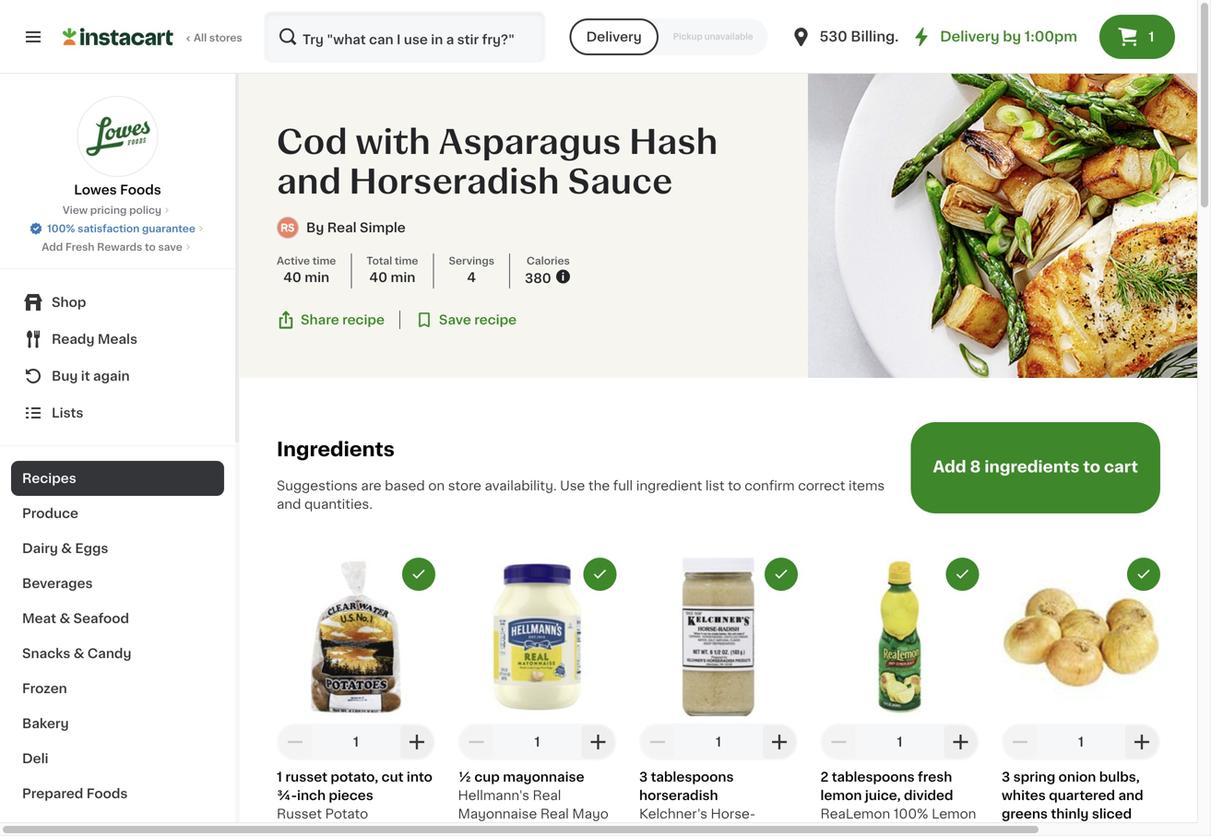 Task type: locate. For each thing, give the bounding box(es) containing it.
decrement quantity image
[[465, 731, 488, 754], [828, 731, 850, 754]]

and down bulbs,
[[1118, 790, 1144, 802]]

min inside "active time 40 min"
[[305, 271, 329, 284]]

foods for lowes foods
[[120, 184, 161, 196]]

2 increment quantity image from the left
[[768, 731, 791, 754]]

2 recipe from the left
[[474, 314, 517, 327]]

snacks & candy link
[[11, 637, 224, 672]]

to left cart
[[1083, 459, 1101, 475]]

add for add 8 ingredients to cart
[[933, 459, 966, 475]]

1 horizontal spatial tablespoons
[[832, 771, 915, 784]]

1 vertical spatial to
[[1083, 459, 1101, 475]]

save
[[439, 314, 471, 327]]

min down the total
[[391, 271, 415, 284]]

mayonnaise
[[458, 808, 537, 821]]

0 vertical spatial and
[[277, 166, 341, 198]]

1 40 from the left
[[283, 271, 301, 284]]

tablespoons up the horseradish
[[651, 771, 734, 784]]

increment quantity image up into
[[406, 731, 428, 754]]

1 increment quantity image from the left
[[587, 731, 609, 754]]

view pricing policy link
[[63, 203, 173, 218]]

divided
[[904, 790, 953, 802]]

with
[[355, 126, 431, 159]]

1
[[1149, 30, 1154, 43], [353, 736, 359, 749], [535, 736, 540, 749], [716, 736, 721, 749], [897, 736, 903, 749], [1078, 736, 1084, 749], [277, 771, 282, 784]]

0 horizontal spatial min
[[305, 271, 329, 284]]

3 for 3 spring onion bulbs, whites quartered and greens thinly sliced
[[1002, 771, 1010, 784]]

recipe right save
[[474, 314, 517, 327]]

decrement quantity image up russet
[[284, 731, 306, 754]]

asparagus
[[439, 126, 621, 159]]

prepared foods link
[[11, 777, 224, 812]]

increment quantity image
[[406, 731, 428, 754], [950, 731, 972, 754], [1131, 731, 1153, 754]]

time right the active
[[312, 256, 336, 266]]

road
[[928, 30, 965, 43]]

and down suggestions
[[277, 498, 301, 511]]

to for rewards
[[145, 242, 156, 252]]

time inside "active time 40 min"
[[312, 256, 336, 266]]

potato
[[325, 808, 368, 821]]

time for active time 40 min
[[312, 256, 336, 266]]

decrement quantity image up 2
[[828, 731, 850, 754]]

2 vertical spatial real
[[540, 808, 569, 821]]

frozen link
[[11, 672, 224, 707]]

0 vertical spatial add
[[42, 242, 63, 252]]

decrement quantity image up spring
[[1009, 731, 1031, 754]]

mayonnaise
[[503, 771, 584, 784]]

produce
[[22, 507, 78, 520]]

& left candy
[[74, 648, 84, 661]]

real left mayo
[[540, 808, 569, 821]]

increment quantity image up fresh
[[950, 731, 972, 754]]

1 for decrement quantity image related to 3 tablespoons horseradish
[[716, 736, 721, 749]]

100% satisfaction guarantee button
[[29, 218, 207, 236]]

min down the active
[[305, 271, 329, 284]]

0 horizontal spatial decrement quantity image
[[465, 731, 488, 754]]

40 down the active
[[283, 271, 301, 284]]

delivery button
[[570, 18, 658, 55]]

& for snacks
[[74, 648, 84, 661]]

3 inside "3 spring onion bulbs, whites quartered and greens thinly sliced"
[[1002, 771, 1010, 784]]

add left fresh
[[42, 242, 63, 252]]

horseradish
[[639, 790, 718, 802]]

1 min from the left
[[305, 271, 329, 284]]

decrement quantity image for 1 russet potato, cut into ¾-inch pieces
[[284, 731, 306, 754]]

ingredients
[[985, 459, 1080, 475]]

delivery by 1:00pm link
[[911, 26, 1077, 48]]

2 min from the left
[[391, 271, 415, 284]]

1 horizontal spatial recipe
[[474, 314, 517, 327]]

1 recipe from the left
[[342, 314, 385, 327]]

are
[[361, 480, 382, 492]]

1 horizontal spatial increment quantity image
[[950, 731, 972, 754]]

2 increment quantity image from the left
[[950, 731, 972, 754]]

1 decrement quantity image from the left
[[465, 731, 488, 754]]

time inside total time 40 min
[[395, 256, 418, 266]]

unselect item image
[[411, 566, 427, 583], [592, 566, 608, 583], [773, 566, 790, 583], [1136, 566, 1152, 583]]

0 horizontal spatial to
[[145, 242, 156, 252]]

share recipe button
[[277, 311, 385, 329]]

1 horizontal spatial 40
[[369, 271, 387, 284]]

greens
[[1002, 808, 1048, 821]]

decrement quantity image up cup
[[465, 731, 488, 754]]

decrement quantity image for ½ cup mayonnaise
[[465, 731, 488, 754]]

1 vertical spatial 100%
[[894, 808, 928, 821]]

0 horizontal spatial 3
[[639, 771, 648, 784]]

0 horizontal spatial 100%
[[47, 224, 75, 234]]

3
[[639, 771, 648, 784], [1002, 771, 1010, 784]]

530 billingsley road
[[820, 30, 965, 43]]

0 vertical spatial 100%
[[47, 224, 75, 234]]

increment quantity image for ½ cup mayonnaise
[[587, 731, 609, 754]]

2 vertical spatial to
[[728, 480, 741, 492]]

quantities.
[[304, 498, 373, 511]]

bakery
[[22, 718, 69, 731]]

100% down view
[[47, 224, 75, 234]]

dairy & eggs link
[[11, 531, 224, 566]]

0 horizontal spatial increment quantity image
[[406, 731, 428, 754]]

40 inside total time 40 min
[[369, 271, 387, 284]]

2 tablespoons from the left
[[832, 771, 915, 784]]

min for active time 40 min
[[305, 271, 329, 284]]

wine
[[22, 823, 56, 836]]

cut
[[382, 771, 404, 784]]

to inside button
[[1083, 459, 1101, 475]]

1 inside 1 russet potato, cut into ¾-inch pieces russet potato
[[277, 771, 282, 784]]

40 inside "active time 40 min"
[[283, 271, 301, 284]]

1 vertical spatial foods
[[86, 788, 128, 801]]

fresh
[[65, 242, 95, 252]]

buy
[[52, 370, 78, 383]]

tablespoons for kelchner's
[[651, 771, 734, 784]]

1 3 from the left
[[639, 771, 648, 784]]

0 horizontal spatial recipe
[[342, 314, 385, 327]]

and inside "3 spring onion bulbs, whites quartered and greens thinly sliced"
[[1118, 790, 1144, 802]]

1 horizontal spatial increment quantity image
[[768, 731, 791, 754]]

fresh
[[918, 771, 952, 784]]

2 vertical spatial &
[[74, 648, 84, 661]]

1 time from the left
[[312, 256, 336, 266]]

2 vertical spatial and
[[1118, 790, 1144, 802]]

3 increment quantity image from the left
[[1131, 731, 1153, 754]]

40 down the total
[[369, 271, 387, 284]]

1 increment quantity image from the left
[[406, 731, 428, 754]]

tablespoons inside 3 tablespoons horseradish kelchner's horse- radish
[[651, 771, 734, 784]]

0 horizontal spatial delivery
[[586, 30, 642, 43]]

cod with asparagus hash and horseradish sauce
[[277, 126, 718, 198]]

1 horizontal spatial 100%
[[894, 808, 928, 821]]

beverages link
[[11, 566, 224, 601]]

add inside add 8 ingredients to cart button
[[933, 459, 966, 475]]

all stores link
[[63, 11, 244, 63]]

cart
[[1104, 459, 1138, 475]]

active time 40 min
[[277, 256, 336, 284]]

increment quantity image
[[587, 731, 609, 754], [768, 731, 791, 754]]

again
[[93, 370, 130, 383]]

3 inside 3 tablespoons horseradish kelchner's horse- radish
[[639, 771, 648, 784]]

& right the 'meat'
[[59, 613, 70, 625]]

and inside the cod with asparagus hash and horseradish sauce
[[277, 166, 341, 198]]

by real simple
[[306, 222, 406, 235]]

foods up the wine link
[[86, 788, 128, 801]]

1 horizontal spatial to
[[728, 480, 741, 492]]

recipes
[[22, 472, 76, 485]]

1 vertical spatial and
[[277, 498, 301, 511]]

decrement quantity image up the horseradish
[[647, 731, 669, 754]]

1 horizontal spatial time
[[395, 256, 418, 266]]

1 horizontal spatial 3
[[1002, 771, 1010, 784]]

to left save
[[145, 242, 156, 252]]

0 vertical spatial foods
[[120, 184, 161, 196]]

recipe for share recipe
[[342, 314, 385, 327]]

juice,
[[865, 790, 901, 802]]

deli
[[22, 753, 48, 766]]

foods up policy
[[120, 184, 161, 196]]

0 horizontal spatial decrement quantity image
[[284, 731, 306, 754]]

to right list
[[728, 480, 741, 492]]

2 horizontal spatial decrement quantity image
[[1009, 731, 1031, 754]]

3 product group from the left
[[639, 558, 798, 837]]

to
[[145, 242, 156, 252], [1083, 459, 1101, 475], [728, 480, 741, 492]]

inch
[[297, 790, 326, 802]]

on
[[428, 480, 445, 492]]

items
[[849, 480, 885, 492]]

recipe inside button
[[342, 314, 385, 327]]

real down mayonnaise
[[533, 790, 561, 802]]

correct
[[798, 480, 845, 492]]

1 horizontal spatial delivery
[[940, 30, 1000, 43]]

shop link
[[11, 284, 224, 321]]

1 vertical spatial add
[[933, 459, 966, 475]]

bakery link
[[11, 707, 224, 742]]

1 unselect item image from the left
[[411, 566, 427, 583]]

0 vertical spatial &
[[61, 542, 72, 555]]

0 horizontal spatial add
[[42, 242, 63, 252]]

realemon
[[821, 808, 890, 821]]

& left eggs
[[61, 542, 72, 555]]

delivery for delivery
[[586, 30, 642, 43]]

2 horizontal spatial to
[[1083, 459, 1101, 475]]

foods for prepared foods
[[86, 788, 128, 801]]

and down cod
[[277, 166, 341, 198]]

add inside add fresh rewards to save link
[[42, 242, 63, 252]]

add 8 ingredients to cart button
[[911, 423, 1160, 514]]

time
[[312, 256, 336, 266], [395, 256, 418, 266]]

delivery inside delivery button
[[586, 30, 642, 43]]

mayo
[[572, 808, 609, 821]]

2 time from the left
[[395, 256, 418, 266]]

1 horizontal spatial add
[[933, 459, 966, 475]]

3 up whites
[[1002, 771, 1010, 784]]

tablespoons
[[651, 771, 734, 784], [832, 771, 915, 784]]

recipe inside button
[[474, 314, 517, 327]]

the
[[588, 480, 610, 492]]

1 decrement quantity image from the left
[[284, 731, 306, 754]]

3 up the horseradish
[[639, 771, 648, 784]]

1 vertical spatial &
[[59, 613, 70, 625]]

unselect item image
[[954, 566, 971, 583]]

2 decrement quantity image from the left
[[828, 731, 850, 754]]

bulbs,
[[1099, 771, 1140, 784]]

recipe right share
[[342, 314, 385, 327]]

2 40 from the left
[[369, 271, 387, 284]]

lists link
[[11, 395, 224, 432]]

100% down divided
[[894, 808, 928, 821]]

into
[[407, 771, 433, 784]]

real right the by
[[327, 222, 357, 235]]

0 horizontal spatial increment quantity image
[[587, 731, 609, 754]]

decrement quantity image for 2 tablespoons fresh lemon juice, divided
[[828, 731, 850, 754]]

ready
[[52, 333, 95, 346]]

simple
[[360, 222, 406, 235]]

to inside the suggestions are based on store availability. use the full ingredient list to confirm correct items and quantities.
[[728, 480, 741, 492]]

shop
[[52, 296, 86, 309]]

0 horizontal spatial tablespoons
[[651, 771, 734, 784]]

0 horizontal spatial time
[[312, 256, 336, 266]]

time right the total
[[395, 256, 418, 266]]

product group
[[277, 558, 435, 837], [458, 558, 617, 837], [639, 558, 798, 837], [821, 558, 979, 837], [1002, 558, 1160, 837]]

1 for decrement quantity image for 1 russet potato, cut into ¾-inch pieces
[[353, 736, 359, 749]]

40
[[283, 271, 301, 284], [369, 271, 387, 284]]

decrement quantity image
[[284, 731, 306, 754], [647, 731, 669, 754], [1009, 731, 1031, 754]]

1 russet potato, cut into ¾-inch pieces russet potato
[[277, 771, 433, 821]]

delivery
[[940, 30, 1000, 43], [586, 30, 642, 43]]

2 3 from the left
[[1002, 771, 1010, 784]]

russet
[[285, 771, 328, 784]]

seafood
[[73, 613, 129, 625]]

2 unselect item image from the left
[[592, 566, 608, 583]]

2 decrement quantity image from the left
[[647, 731, 669, 754]]

delivery inside delivery by 1:00pm link
[[940, 30, 1000, 43]]

min
[[305, 271, 329, 284], [391, 271, 415, 284]]

increment quantity image up bulbs,
[[1131, 731, 1153, 754]]

1 horizontal spatial min
[[391, 271, 415, 284]]

dairy & eggs
[[22, 542, 108, 555]]

tablespoons up juice,
[[832, 771, 915, 784]]

foods
[[120, 184, 161, 196], [86, 788, 128, 801]]

recipes link
[[11, 461, 224, 496]]

0 vertical spatial to
[[145, 242, 156, 252]]

2 horizontal spatial increment quantity image
[[1131, 731, 1153, 754]]

1 tablespoons from the left
[[651, 771, 734, 784]]

add left '8'
[[933, 459, 966, 475]]

None search field
[[264, 11, 546, 63]]

sliced
[[1092, 808, 1132, 821]]

0 horizontal spatial 40
[[283, 271, 301, 284]]

tablespoons inside the 2 tablespoons fresh lemon juice, divided realemon 100% lemon juice
[[832, 771, 915, 784]]

min inside total time 40 min
[[391, 271, 415, 284]]

1 horizontal spatial decrement quantity image
[[828, 731, 850, 754]]

3 unselect item image from the left
[[773, 566, 790, 583]]

1 horizontal spatial decrement quantity image
[[647, 731, 669, 754]]



Task type: describe. For each thing, give the bounding box(es) containing it.
& for dairy
[[61, 542, 72, 555]]

lowes foods logo image
[[77, 96, 158, 177]]

ready meals button
[[11, 321, 224, 358]]

1 product group from the left
[[277, 558, 435, 837]]

delivery for delivery by 1:00pm
[[940, 30, 1000, 43]]

and inside the suggestions are based on store availability. use the full ingredient list to confirm correct items and quantities.
[[277, 498, 301, 511]]

list
[[706, 480, 725, 492]]

candy
[[87, 648, 131, 661]]

decrement quantity image for 3 tablespoons horseradish
[[647, 731, 669, 754]]

guarantee
[[142, 224, 195, 234]]

save recipe button
[[415, 311, 517, 329]]

380
[[525, 272, 551, 285]]

ingredients
[[277, 440, 395, 459]]

¾-
[[277, 790, 297, 802]]

pieces
[[329, 790, 373, 802]]

& for meat
[[59, 613, 70, 625]]

confirm
[[745, 480, 795, 492]]

40 for active time 40 min
[[283, 271, 301, 284]]

snacks & candy
[[22, 648, 131, 661]]

unselect item image for 3 tablespoons horseradish
[[773, 566, 790, 583]]

it
[[81, 370, 90, 383]]

stores
[[209, 33, 242, 43]]

add fresh rewards to save
[[42, 242, 182, 252]]

increment quantity image for 1 russet potato, cut into ¾-inch pieces
[[406, 731, 428, 754]]

ready meals link
[[11, 321, 224, 358]]

2
[[821, 771, 829, 784]]

beverages
[[22, 577, 93, 590]]

0 vertical spatial real
[[327, 222, 357, 235]]

juice
[[821, 826, 856, 837]]

100% inside button
[[47, 224, 75, 234]]

full
[[613, 480, 633, 492]]

Search field
[[266, 13, 544, 61]]

delivery by 1:00pm
[[940, 30, 1077, 43]]

view pricing policy
[[63, 205, 162, 215]]

policy
[[129, 205, 162, 215]]

based
[[385, 480, 425, 492]]

snacks
[[22, 648, 70, 661]]

service type group
[[570, 18, 768, 55]]

total
[[367, 256, 392, 266]]

increment quantity image for 2 tablespoons fresh lemon juice, divided
[[950, 731, 972, 754]]

onion
[[1059, 771, 1096, 784]]

unselect item image for 1 russet potato, cut into ¾-inch pieces
[[411, 566, 427, 583]]

view
[[63, 205, 88, 215]]

rewards
[[97, 242, 142, 252]]

whites
[[1002, 790, 1046, 802]]

cod with asparagus hash and horseradish sauce image
[[808, 74, 1211, 378]]

all stores
[[194, 33, 242, 43]]

billingsley
[[851, 30, 925, 43]]

100% satisfaction guarantee
[[47, 224, 195, 234]]

store
[[448, 480, 482, 492]]

share recipe
[[301, 314, 385, 327]]

½
[[458, 771, 471, 784]]

kelchner's
[[639, 808, 707, 821]]

time for total time 40 min
[[395, 256, 418, 266]]

3 decrement quantity image from the left
[[1009, 731, 1031, 754]]

½ cup mayonnaise hellmann's real mayonnaise real mayo
[[458, 771, 609, 821]]

min for total time 40 min
[[391, 271, 415, 284]]

tablespoons for lemon
[[832, 771, 915, 784]]

1 for 2 tablespoons fresh lemon juice, divided decrement quantity icon
[[897, 736, 903, 749]]

pricing
[[90, 205, 127, 215]]

radish
[[639, 826, 684, 837]]

add for add fresh rewards to save
[[42, 242, 63, 252]]

use
[[560, 480, 585, 492]]

cup
[[474, 771, 500, 784]]

5 product group from the left
[[1002, 558, 1160, 837]]

by
[[306, 222, 324, 235]]

sauce
[[567, 166, 673, 198]]

4 product group from the left
[[821, 558, 979, 837]]

ingredient
[[636, 480, 702, 492]]

meals
[[98, 333, 137, 346]]

potato,
[[331, 771, 378, 784]]

1 inside button
[[1149, 30, 1154, 43]]

meat & seafood
[[22, 613, 129, 625]]

russet
[[277, 808, 322, 821]]

1 for decrement quantity icon associated with ½ cup mayonnaise
[[535, 736, 540, 749]]

quartered
[[1049, 790, 1115, 802]]

add 8 ingredients to cart
[[933, 459, 1138, 475]]

prepared foods
[[22, 788, 128, 801]]

100% inside the 2 tablespoons fresh lemon juice, divided realemon 100% lemon juice
[[894, 808, 928, 821]]

share
[[301, 314, 339, 327]]

meat & seafood link
[[11, 601, 224, 637]]

ready meals
[[52, 333, 137, 346]]

instacart logo image
[[63, 26, 173, 48]]

servings
[[449, 256, 494, 266]]

meat
[[22, 613, 56, 625]]

1:00pm
[[1025, 30, 1077, 43]]

save
[[158, 242, 182, 252]]

increment quantity image for 3 tablespoons horseradish
[[768, 731, 791, 754]]

1 for third decrement quantity image from left
[[1078, 736, 1084, 749]]

2 tablespoons fresh lemon juice, divided realemon 100% lemon juice
[[821, 771, 976, 837]]

lemon
[[932, 808, 976, 821]]

to for ingredients
[[1083, 459, 1101, 475]]

hellmann's
[[458, 790, 529, 802]]

1 vertical spatial real
[[533, 790, 561, 802]]

deli link
[[11, 742, 224, 777]]

active
[[277, 256, 310, 266]]

by
[[1003, 30, 1021, 43]]

availability.
[[485, 480, 557, 492]]

calories
[[527, 256, 570, 266]]

40 for total time 40 min
[[369, 271, 387, 284]]

thinly
[[1051, 808, 1089, 821]]

3 for 3 tablespoons horseradish kelchner's horse- radish
[[639, 771, 648, 784]]

horseradish
[[349, 166, 559, 198]]

lists
[[52, 407, 83, 420]]

3 tablespoons horseradish kelchner's horse- radish
[[639, 771, 756, 837]]

servings 4
[[449, 256, 494, 284]]

530 billingsley road button
[[790, 11, 965, 63]]

suggestions are based on store availability. use the full ingredient list to confirm correct items and quantities.
[[277, 480, 885, 511]]

dairy
[[22, 542, 58, 555]]

recipe for save recipe
[[474, 314, 517, 327]]

4 unselect item image from the left
[[1136, 566, 1152, 583]]

2 product group from the left
[[458, 558, 617, 837]]

frozen
[[22, 683, 67, 696]]

unselect item image for ½ cup mayonnaise
[[592, 566, 608, 583]]

lowes foods
[[74, 184, 161, 196]]



Task type: vqa. For each thing, say whether or not it's contained in the screenshot.
Gelson's
no



